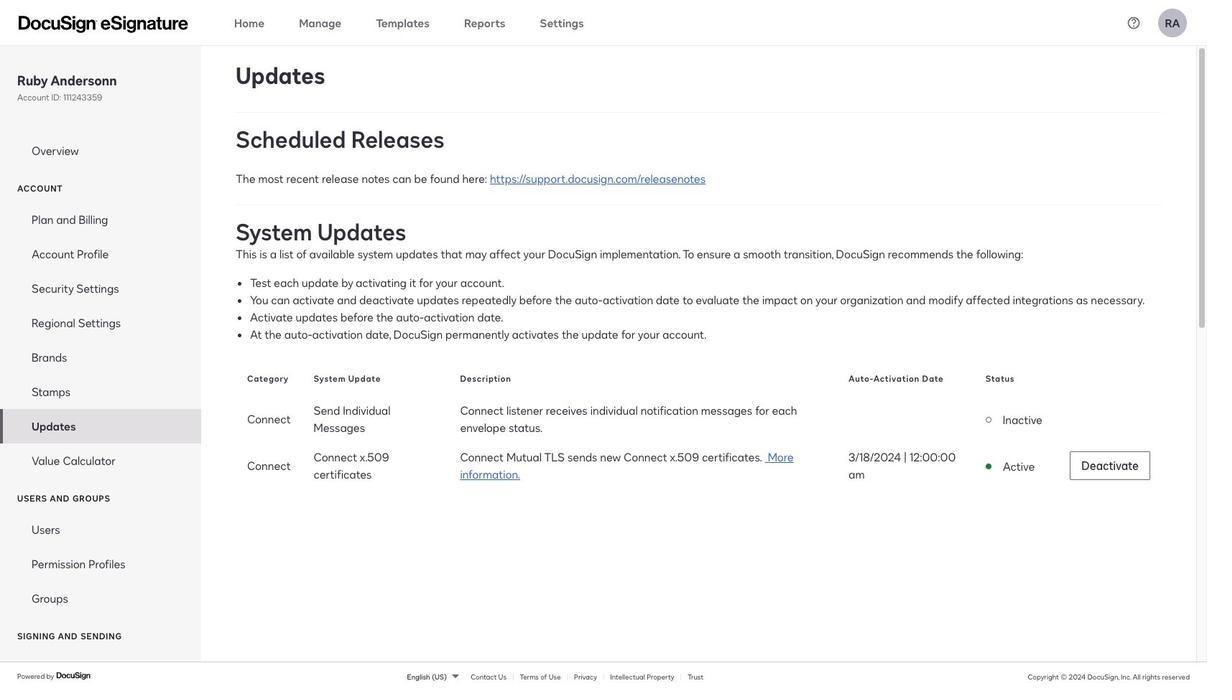 Task type: locate. For each thing, give the bounding box(es) containing it.
docusign image
[[56, 671, 92, 683]]



Task type: describe. For each thing, give the bounding box(es) containing it.
docusign admin image
[[19, 15, 188, 33]]

account element
[[0, 203, 201, 479]]

users and groups element
[[0, 513, 201, 617]]



Task type: vqa. For each thing, say whether or not it's contained in the screenshot.
text field
no



